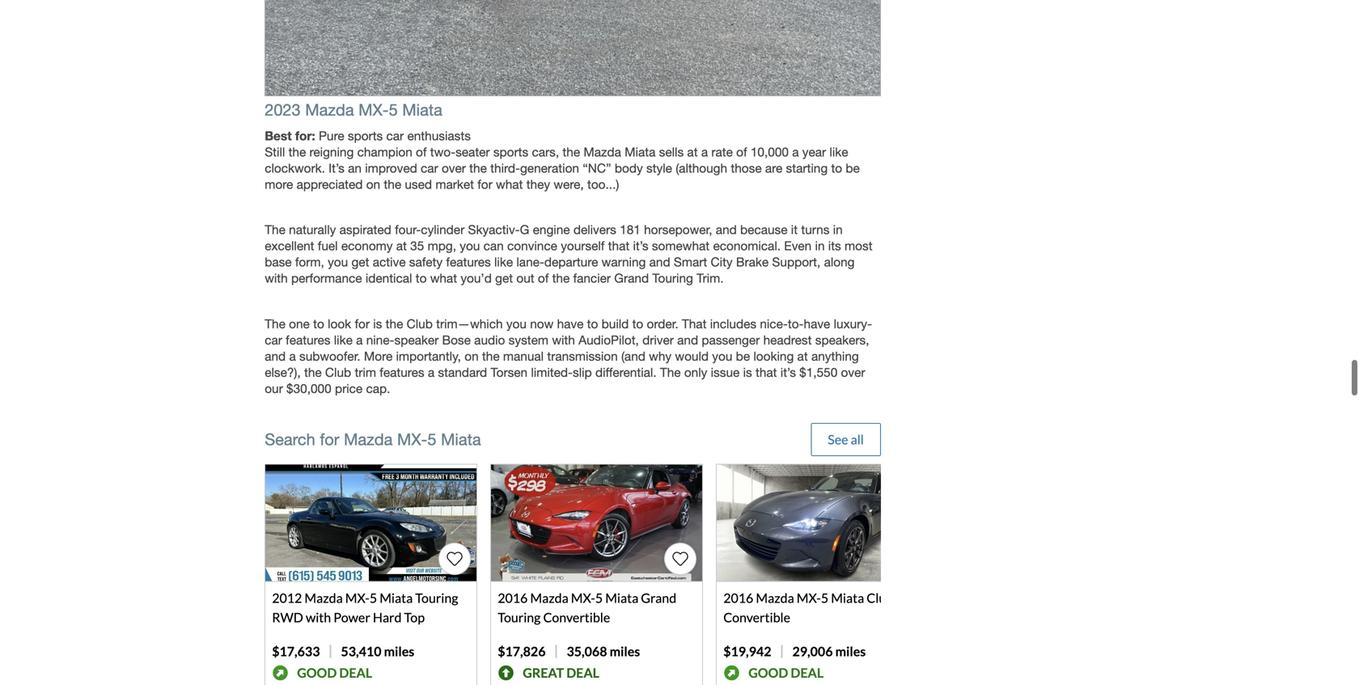 Task type: describe. For each thing, give the bounding box(es) containing it.
grand inside the naturally aspirated four-cylinder skyactiv-g engine delivers 181 horsepower, and because it turns in excellent fuel economy at 35 mpg, you can convince yourself that it's somewhat economical. even in its most base form, you get active safety features like lane-departure warning and smart city brake support, along with performance identical to what you'd get out of the fancier grand touring trim.
[[614, 271, 649, 286]]

enthusiasts
[[407, 129, 471, 143]]

passenger
[[702, 333, 760, 347]]

importantly,
[[396, 349, 461, 364]]

to right 'build'
[[632, 317, 644, 331]]

what inside 'best for: pure sports car enthusiasts still the reigning champion of two-seater sports cars, the mazda miata sells at a rate of 10,000 a year like clockwork. it's an improved car over the third-generation "nc" body style (although those are starting to be more appreciated on the used market for what they were, too...)'
[[496, 177, 523, 192]]

lane-
[[517, 255, 544, 270]]

that inside the one to look for is the club trim—which you now have to build to order. that includes nice-to-have luxury- car features like a nine-speaker bose audio system with audiopilot, driver and passenger headrest speakers, and a subwoofer. more importantly, on the manual transmission (and why would you be looking at anything else?), the club trim features a standard torsen limited-slip differential. the only issue is that it's $1,550 over our $30,000 price cap.
[[756, 365, 777, 380]]

driver
[[643, 333, 674, 347]]

deal for 29,006 miles
[[791, 665, 824, 681]]

luxury-
[[834, 317, 872, 331]]

economical.
[[713, 239, 781, 253]]

miles for 29,006 miles
[[836, 644, 866, 660]]

the for the naturally aspirated four-cylinder skyactiv-g engine delivers 181 horsepower, and because it turns in excellent fuel economy at 35 mpg, you can convince yourself that it's somewhat economical. even in its most base form, you get active safety features like lane-departure warning and smart city brake support, along with performance identical to what you'd get out of the fancier grand touring trim.
[[265, 223, 286, 237]]

seater
[[456, 145, 490, 159]]

1 have from the left
[[557, 317, 584, 331]]

that
[[682, 317, 707, 331]]

smart
[[674, 255, 707, 270]]

the one to look for is the club trim—which you now have to build to order. that includes nice-to-have luxury- car features like a nine-speaker bose audio system with audiopilot, driver and passenger headrest speakers, and a subwoofer. more importantly, on the manual transmission (and why would you be looking at anything else?), the club trim features a standard torsen limited-slip differential. the only issue is that it's $1,550 over our $30,000 price cap.
[[265, 317, 872, 396]]

the for the one to look for is the club trim—which you now have to build to order. that includes nice-to-have luxury- car features like a nine-speaker bose audio system with audiopilot, driver and passenger headrest speakers, and a subwoofer. more importantly, on the manual transmission (and why would you be looking at anything else?), the club trim features a standard torsen limited-slip differential. the only issue is that it's $1,550 over our $30,000 price cap.
[[265, 317, 286, 331]]

standard
[[438, 365, 487, 380]]

of inside the naturally aspirated four-cylinder skyactiv-g engine delivers 181 horsepower, and because it turns in excellent fuel economy at 35 mpg, you can convince yourself that it's somewhat economical. even in its most base form, you get active safety features like lane-departure warning and smart city brake support, along with performance identical to what you'd get out of the fancier grand touring trim.
[[538, 271, 549, 286]]

miata for 2023 mazda mx-5 miata
[[402, 100, 443, 119]]

trim.
[[697, 271, 724, 286]]

generation
[[520, 161, 579, 176]]

over inside the one to look for is the club trim—which you now have to build to order. that includes nice-to-have luxury- car features like a nine-speaker bose audio system with audiopilot, driver and passenger headrest speakers, and a subwoofer. more importantly, on the manual transmission (and why would you be looking at anything else?), the club trim features a standard torsen limited-slip differential. the only issue is that it's $1,550 over our $30,000 price cap.
[[841, 365, 865, 380]]

pure
[[319, 129, 344, 143]]

2023 mazda mx-5 miata review summary image
[[265, 0, 881, 96]]

looking
[[754, 349, 794, 364]]

$1,550
[[800, 365, 838, 380]]

warning
[[602, 255, 646, 270]]

1 horizontal spatial is
[[743, 365, 752, 380]]

0 horizontal spatial in
[[815, 239, 825, 253]]

cylinder
[[421, 223, 465, 237]]

transmission
[[547, 349, 618, 364]]

naturally
[[289, 223, 336, 237]]

city
[[711, 255, 733, 270]]

body
[[615, 161, 643, 176]]

it's inside the naturally aspirated four-cylinder skyactiv-g engine delivers 181 horsepower, and because it turns in excellent fuel economy at 35 mpg, you can convince yourself that it's somewhat economical. even in its most base form, you get active safety features like lane-departure warning and smart city brake support, along with performance identical to what you'd get out of the fancier grand touring trim.
[[633, 239, 649, 253]]

includes
[[710, 317, 757, 331]]

the down seater
[[469, 161, 487, 176]]

and up else?), at the bottom
[[265, 349, 286, 364]]

engine
[[533, 223, 570, 237]]

power
[[334, 610, 370, 626]]

at inside the one to look for is the club trim—which you now have to build to order. that includes nice-to-have luxury- car features like a nine-speaker bose audio system with audiopilot, driver and passenger headrest speakers, and a subwoofer. more importantly, on the manual transmission (and why would you be looking at anything else?), the club trim features a standard torsen limited-slip differential. the only issue is that it's $1,550 over our $30,000 price cap.
[[797, 349, 808, 364]]

you up system
[[506, 317, 527, 331]]

subwoofer.
[[299, 349, 361, 364]]

1 vertical spatial sports
[[493, 145, 529, 159]]

mazda down cap.
[[344, 430, 393, 449]]

good deal for 29,006
[[749, 665, 824, 681]]

miata down standard on the left bottom of the page
[[441, 430, 481, 449]]

champion
[[357, 145, 412, 159]]

why
[[649, 349, 672, 364]]

would
[[675, 349, 709, 364]]

along
[[824, 255, 855, 270]]

mazda for 2016 mazda mx-5 miata grand touring convertible
[[530, 590, 569, 606]]

car inside the one to look for is the club trim—which you now have to build to order. that includes nice-to-have luxury- car features like a nine-speaker bose audio system with audiopilot, driver and passenger headrest speakers, and a subwoofer. more importantly, on the manual transmission (and why would you be looking at anything else?), the club trim features a standard torsen limited-slip differential. the only issue is that it's $1,550 over our $30,000 price cap.
[[265, 333, 282, 347]]

two-
[[430, 145, 456, 159]]

with inside "2012 mazda mx-5 miata touring rwd with power hard top"
[[306, 610, 331, 626]]

speaker
[[394, 333, 439, 347]]

1 vertical spatial car
[[421, 161, 438, 176]]

club inside 2016 mazda mx-5 miata club convertible
[[867, 590, 893, 606]]

be inside 'best for: pure sports car enthusiasts still the reigning champion of two-seater sports cars, the mazda miata sells at a rate of 10,000 a year like clockwork. it's an improved car over the third-generation "nc" body style (although those are starting to be more appreciated on the used market for what they were, too...)'
[[846, 161, 860, 176]]

slip
[[573, 365, 592, 380]]

to inside the naturally aspirated four-cylinder skyactiv-g engine delivers 181 horsepower, and because it turns in excellent fuel economy at 35 mpg, you can convince yourself that it's somewhat economical. even in its most base form, you get active safety features like lane-departure warning and smart city brake support, along with performance identical to what you'd get out of the fancier grand touring trim.
[[416, 271, 427, 286]]

mazda for 2016 mazda mx-5 miata club convertible
[[756, 590, 794, 606]]

2023
[[265, 100, 301, 119]]

brake
[[736, 255, 769, 270]]

it's inside the one to look for is the club trim—which you now have to build to order. that includes nice-to-have luxury- car features like a nine-speaker bose audio system with audiopilot, driver and passenger headrest speakers, and a subwoofer. more importantly, on the manual transmission (and why would you be looking at anything else?), the club trim features a standard torsen limited-slip differential. the only issue is that it's $1,550 over our $30,000 price cap.
[[781, 365, 796, 380]]

the up clockwork.
[[289, 145, 306, 159]]

on inside 'best for: pure sports car enthusiasts still the reigning champion of two-seater sports cars, the mazda miata sells at a rate of 10,000 a year like clockwork. it's an improved car over the third-generation "nc" body style (although those are starting to be more appreciated on the used market for what they were, too...)'
[[366, 177, 380, 192]]

miles for 35,068 miles
[[610, 644, 640, 660]]

like inside the naturally aspirated four-cylinder skyactiv-g engine delivers 181 horsepower, and because it turns in excellent fuel economy at 35 mpg, you can convince yourself that it's somewhat economical. even in its most base form, you get active safety features like lane-departure warning and smart city brake support, along with performance identical to what you'd get out of the fancier grand touring trim.
[[494, 255, 513, 270]]

bose
[[442, 333, 471, 347]]

you up issue
[[712, 349, 733, 364]]

used
[[405, 177, 432, 192]]

too...)
[[587, 177, 619, 192]]

those
[[731, 161, 762, 176]]

see all
[[828, 432, 864, 448]]

and up 'would'
[[677, 333, 698, 347]]

fancier
[[573, 271, 611, 286]]

best
[[265, 128, 292, 143]]

nine-
[[366, 333, 394, 347]]

safety
[[409, 255, 443, 270]]

hard
[[373, 610, 402, 626]]

a up else?), at the bottom
[[289, 349, 296, 364]]

miata for 2016 mazda mx-5 miata grand touring convertible
[[605, 590, 639, 606]]

touring inside the naturally aspirated four-cylinder skyactiv-g engine delivers 181 horsepower, and because it turns in excellent fuel economy at 35 mpg, you can convince yourself that it's somewhat economical. even in its most base form, you get active safety features like lane-departure warning and smart city brake support, along with performance identical to what you'd get out of the fancier grand touring trim.
[[652, 271, 693, 286]]

mx- for 2016 mazda mx-5 miata club convertible
[[797, 590, 821, 606]]

cars,
[[532, 145, 559, 159]]

like inside 'best for: pure sports car enthusiasts still the reigning champion of two-seater sports cars, the mazda miata sells at a rate of 10,000 a year like clockwork. it's an improved car over the third-generation "nc" body style (although those are starting to be more appreciated on the used market for what they were, too...)'
[[830, 145, 848, 159]]

2016 mazda mx-5 miata grand touring convertible image
[[491, 465, 703, 581]]

good deal for 53,410
[[297, 665, 372, 681]]

0 horizontal spatial features
[[286, 333, 331, 347]]

2016 for 2016 mazda mx-5 miata grand touring convertible
[[498, 590, 528, 606]]

2012 mazda mx-5 miata touring rwd with power hard top
[[272, 590, 458, 626]]

starting
[[786, 161, 828, 176]]

mx- for 2012 mazda mx-5 miata touring rwd with power hard top
[[345, 590, 370, 606]]

5 for 2016 mazda mx-5 miata club convertible
[[821, 590, 829, 606]]

all
[[851, 432, 864, 448]]

torsen
[[491, 365, 528, 380]]

on inside the one to look for is the club trim—which you now have to build to order. that includes nice-to-have luxury- car features like a nine-speaker bose audio system with audiopilot, driver and passenger headrest speakers, and a subwoofer. more importantly, on the manual transmission (and why would you be looking at anything else?), the club trim features a standard torsen limited-slip differential. the only issue is that it's $1,550 over our $30,000 price cap.
[[465, 349, 479, 364]]

you'd
[[461, 271, 492, 286]]

identical
[[366, 271, 412, 286]]

2012 mazda mx-5 miata touring rwd with power hard top image
[[266, 465, 477, 581]]

speakers,
[[815, 333, 869, 347]]

10,000
[[751, 145, 789, 159]]

touring inside "2012 mazda mx-5 miata touring rwd with power hard top"
[[415, 590, 458, 606]]

0 horizontal spatial is
[[373, 317, 382, 331]]

deal for 53,410 miles
[[339, 665, 372, 681]]

1 horizontal spatial get
[[495, 271, 513, 286]]

fuel
[[318, 239, 338, 253]]

2 have from the left
[[804, 317, 830, 331]]

year
[[803, 145, 826, 159]]

turns
[[801, 223, 830, 237]]

be inside the one to look for is the club trim—which you now have to build to order. that includes nice-to-have luxury- car features like a nine-speaker bose audio system with audiopilot, driver and passenger headrest speakers, and a subwoofer. more importantly, on the manual transmission (and why would you be looking at anything else?), the club trim features a standard torsen limited-slip differential. the only issue is that it's $1,550 over our $30,000 price cap.
[[736, 349, 750, 364]]

build
[[602, 317, 629, 331]]

aspirated
[[340, 223, 391, 237]]

look
[[328, 317, 351, 331]]

2016 for 2016 mazda mx-5 miata club convertible
[[724, 590, 754, 606]]

that inside the naturally aspirated four-cylinder skyactiv-g engine delivers 181 horsepower, and because it turns in excellent fuel economy at 35 mpg, you can convince yourself that it's somewhat economical. even in its most base form, you get active safety features like lane-departure warning and smart city brake support, along with performance identical to what you'd get out of the fancier grand touring trim.
[[608, 239, 630, 253]]

issue
[[711, 365, 740, 380]]

miata for 2016 mazda mx-5 miata club convertible
[[831, 590, 864, 606]]

to right 'one'
[[313, 317, 324, 331]]

anything
[[812, 349, 859, 364]]

audiopilot,
[[579, 333, 639, 347]]

53,410
[[341, 644, 382, 660]]

order.
[[647, 317, 679, 331]]

cap.
[[366, 381, 390, 396]]

to inside 'best for: pure sports car enthusiasts still the reigning champion of two-seater sports cars, the mazda miata sells at a rate of 10,000 a year like clockwork. it's an improved car over the third-generation "nc" body style (although those are starting to be more appreciated on the used market for what they were, too...)'
[[831, 161, 842, 176]]

35
[[410, 239, 424, 253]]

0 horizontal spatial of
[[416, 145, 427, 159]]

a left year
[[792, 145, 799, 159]]

base
[[265, 255, 292, 270]]

touring inside 2016 mazda mx-5 miata grand touring convertible
[[498, 610, 541, 626]]



Task type: vqa. For each thing, say whether or not it's contained in the screenshot.
the City
yes



Task type: locate. For each thing, give the bounding box(es) containing it.
1 vertical spatial be
[[736, 349, 750, 364]]

for right look
[[355, 317, 370, 331]]

2 horizontal spatial miles
[[836, 644, 866, 660]]

0 horizontal spatial for
[[320, 430, 339, 449]]

2 vertical spatial like
[[334, 333, 353, 347]]

it's down 181
[[633, 239, 649, 253]]

mx- inside 2016 mazda mx-5 miata club convertible
[[797, 590, 821, 606]]

2 horizontal spatial of
[[736, 145, 747, 159]]

that down looking
[[756, 365, 777, 380]]

manual
[[503, 349, 544, 364]]

2 horizontal spatial like
[[830, 145, 848, 159]]

good deal down 53,410
[[297, 665, 372, 681]]

0 horizontal spatial good deal
[[297, 665, 372, 681]]

of right "out"
[[538, 271, 549, 286]]

only
[[684, 365, 708, 380]]

at left 35 on the left top
[[396, 239, 407, 253]]

5 for 2012 mazda mx-5 miata touring rwd with power hard top
[[370, 590, 377, 606]]

most
[[845, 239, 873, 253]]

1 horizontal spatial have
[[804, 317, 830, 331]]

5 inside 2016 mazda mx-5 miata club convertible
[[821, 590, 829, 606]]

2 good from the left
[[749, 665, 788, 681]]

1 horizontal spatial with
[[306, 610, 331, 626]]

$19,942
[[724, 644, 772, 660]]

have right now
[[557, 317, 584, 331]]

to left 'build'
[[587, 317, 598, 331]]

2016 inside 2016 mazda mx-5 miata grand touring convertible
[[498, 590, 528, 606]]

the right 'cars,'
[[563, 145, 580, 159]]

else?),
[[265, 365, 301, 380]]

to down safety
[[416, 271, 427, 286]]

can
[[484, 239, 504, 253]]

29,006
[[793, 644, 833, 660]]

miles for 53,410 miles
[[384, 644, 415, 660]]

skyactiv-
[[468, 223, 520, 237]]

market
[[436, 177, 474, 192]]

1 vertical spatial is
[[743, 365, 752, 380]]

at inside 'best for: pure sports car enthusiasts still the reigning champion of two-seater sports cars, the mazda miata sells at a rate of 10,000 a year like clockwork. it's an improved car over the third-generation "nc" body style (although those are starting to be more appreciated on the used market for what they were, too...)'
[[687, 145, 698, 159]]

miata up body
[[625, 145, 656, 159]]

0 vertical spatial with
[[265, 271, 288, 286]]

with right rwd
[[306, 610, 331, 626]]

with inside the naturally aspirated four-cylinder skyactiv-g engine delivers 181 horsepower, and because it turns in excellent fuel economy at 35 mpg, you can convince yourself that it's somewhat economical. even in its most base form, you get active safety features like lane-departure warning and smart city brake support, along with performance identical to what you'd get out of the fancier grand touring trim.
[[265, 271, 288, 286]]

with up transmission
[[552, 333, 575, 347]]

mx- for 2016 mazda mx-5 miata grand touring convertible
[[571, 590, 595, 606]]

is right issue
[[743, 365, 752, 380]]

1 deal from the left
[[339, 665, 372, 681]]

2 vertical spatial at
[[797, 349, 808, 364]]

top
[[404, 610, 425, 626]]

1 horizontal spatial at
[[687, 145, 698, 159]]

1 vertical spatial that
[[756, 365, 777, 380]]

1 horizontal spatial good deal
[[749, 665, 824, 681]]

at for for:
[[687, 145, 698, 159]]

miata inside 2016 mazda mx-5 miata grand touring convertible
[[605, 590, 639, 606]]

0 horizontal spatial that
[[608, 239, 630, 253]]

still
[[265, 145, 285, 159]]

0 horizontal spatial be
[[736, 349, 750, 364]]

2 horizontal spatial touring
[[652, 271, 693, 286]]

2 horizontal spatial with
[[552, 333, 575, 347]]

0 horizontal spatial good
[[297, 665, 337, 681]]

get down economy
[[352, 255, 369, 270]]

search for mazda mx-5 miata
[[265, 430, 481, 449]]

over down the anything
[[841, 365, 865, 380]]

performance
[[291, 271, 362, 286]]

get left "out"
[[495, 271, 513, 286]]

third-
[[490, 161, 520, 176]]

1 vertical spatial with
[[552, 333, 575, 347]]

5 inside "2012 mazda mx-5 miata touring rwd with power hard top"
[[370, 590, 377, 606]]

2 horizontal spatial at
[[797, 349, 808, 364]]

the inside the naturally aspirated four-cylinder skyactiv-g engine delivers 181 horsepower, and because it turns in excellent fuel economy at 35 mpg, you can convince yourself that it's somewhat economical. even in its most base form, you get active safety features like lane-departure warning and smart city brake support, along with performance identical to what you'd get out of the fancier grand touring trim.
[[265, 223, 286, 237]]

mx- inside 2016 mazda mx-5 miata grand touring convertible
[[571, 590, 595, 606]]

mazda for 2023 mazda mx-5 miata
[[305, 100, 354, 119]]

1 horizontal spatial 2016
[[724, 590, 754, 606]]

mazda up $19,942 on the bottom right of page
[[756, 590, 794, 606]]

horsepower,
[[644, 223, 712, 237]]

great deal
[[523, 665, 600, 681]]

for down third-
[[478, 177, 493, 192]]

0 vertical spatial get
[[352, 255, 369, 270]]

good
[[297, 665, 337, 681], [749, 665, 788, 681]]

the
[[265, 223, 286, 237], [265, 317, 286, 331], [660, 365, 681, 380]]

1 horizontal spatial miles
[[610, 644, 640, 660]]

1 horizontal spatial over
[[841, 365, 865, 380]]

the up nine-
[[386, 317, 403, 331]]

1 vertical spatial the
[[265, 317, 286, 331]]

a left nine-
[[356, 333, 363, 347]]

deal
[[339, 665, 372, 681], [567, 665, 600, 681], [791, 665, 824, 681]]

even
[[784, 239, 812, 253]]

the down 'improved'
[[384, 177, 401, 192]]

2 vertical spatial club
[[867, 590, 893, 606]]

like inside the one to look for is the club trim—which you now have to build to order. that includes nice-to-have luxury- car features like a nine-speaker bose audio system with audiopilot, driver and passenger headrest speakers, and a subwoofer. more importantly, on the manual transmission (and why would you be looking at anything else?), the club trim features a standard torsen limited-slip differential. the only issue is that it's $1,550 over our $30,000 price cap.
[[334, 333, 353, 347]]

sells
[[659, 145, 684, 159]]

1 vertical spatial on
[[465, 349, 479, 364]]

to right starting
[[831, 161, 842, 176]]

great
[[523, 665, 564, 681]]

excellent
[[265, 239, 314, 253]]

the down audio
[[482, 349, 500, 364]]

rate
[[712, 145, 733, 159]]

features down more
[[380, 365, 424, 380]]

the down why
[[660, 365, 681, 380]]

0 vertical spatial over
[[442, 161, 466, 176]]

it's down looking
[[781, 365, 796, 380]]

0 vertical spatial like
[[830, 145, 848, 159]]

1 vertical spatial in
[[815, 239, 825, 253]]

that up warning in the top of the page
[[608, 239, 630, 253]]

what inside the naturally aspirated four-cylinder skyactiv-g engine delivers 181 horsepower, and because it turns in excellent fuel economy at 35 mpg, you can convince yourself that it's somewhat economical. even in its most base form, you get active safety features like lane-departure warning and smart city brake support, along with performance identical to what you'd get out of the fancier grand touring trim.
[[430, 271, 457, 286]]

0 vertical spatial it's
[[633, 239, 649, 253]]

be
[[846, 161, 860, 176], [736, 349, 750, 364]]

0 vertical spatial at
[[687, 145, 698, 159]]

car up used
[[421, 161, 438, 176]]

for inside the one to look for is the club trim—which you now have to build to order. that includes nice-to-have luxury- car features like a nine-speaker bose audio system with audiopilot, driver and passenger headrest speakers, and a subwoofer. more importantly, on the manual transmission (and why would you be looking at anything else?), the club trim features a standard torsen limited-slip differential. the only issue is that it's $1,550 over our $30,000 price cap.
[[355, 317, 370, 331]]

an
[[348, 161, 362, 176]]

grand inside 2016 mazda mx-5 miata grand touring convertible
[[641, 590, 677, 606]]

mazda inside "2012 mazda mx-5 miata touring rwd with power hard top"
[[305, 590, 343, 606]]

have up the speakers,
[[804, 317, 830, 331]]

0 vertical spatial the
[[265, 223, 286, 237]]

0 horizontal spatial touring
[[415, 590, 458, 606]]

0 vertical spatial be
[[846, 161, 860, 176]]

see all link
[[811, 423, 881, 456]]

at inside the naturally aspirated four-cylinder skyactiv-g engine delivers 181 horsepower, and because it turns in excellent fuel economy at 35 mpg, you can convince yourself that it's somewhat economical. even in its most base form, you get active safety features like lane-departure warning and smart city brake support, along with performance identical to what you'd get out of the fancier grand touring trim.
[[396, 239, 407, 253]]

2 good deal from the left
[[749, 665, 824, 681]]

like down look
[[334, 333, 353, 347]]

mazda inside 2016 mazda mx-5 miata club convertible
[[756, 590, 794, 606]]

deal down 29,006
[[791, 665, 824, 681]]

(and
[[621, 349, 646, 364]]

1 horizontal spatial on
[[465, 349, 479, 364]]

what down third-
[[496, 177, 523, 192]]

0 vertical spatial grand
[[614, 271, 649, 286]]

1 vertical spatial for
[[355, 317, 370, 331]]

it's
[[329, 161, 345, 176]]

sports up champion
[[348, 129, 383, 143]]

somewhat
[[652, 239, 710, 253]]

3 deal from the left
[[791, 665, 824, 681]]

0 vertical spatial for
[[478, 177, 493, 192]]

0 horizontal spatial get
[[352, 255, 369, 270]]

0 vertical spatial club
[[407, 317, 433, 331]]

0 horizontal spatial deal
[[339, 665, 372, 681]]

1 horizontal spatial features
[[380, 365, 424, 380]]

reigning
[[310, 145, 354, 159]]

for inside 'best for: pure sports car enthusiasts still the reigning champion of two-seater sports cars, the mazda miata sells at a rate of 10,000 a year like clockwork. it's an improved car over the third-generation "nc" body style (although those are starting to be more appreciated on the used market for what they were, too...)'
[[478, 177, 493, 192]]

0 horizontal spatial at
[[396, 239, 407, 253]]

0 vertical spatial on
[[366, 177, 380, 192]]

1 vertical spatial over
[[841, 365, 865, 380]]

0 horizontal spatial miles
[[384, 644, 415, 660]]

1 good from the left
[[297, 665, 337, 681]]

0 vertical spatial what
[[496, 177, 523, 192]]

2 deal from the left
[[567, 665, 600, 681]]

are
[[765, 161, 783, 176]]

miata up 29,006 miles on the bottom right of page
[[831, 590, 864, 606]]

out
[[517, 271, 535, 286]]

good deal down 29,006
[[749, 665, 824, 681]]

2 vertical spatial features
[[380, 365, 424, 380]]

deal down 53,410
[[339, 665, 372, 681]]

miles down hard
[[384, 644, 415, 660]]

features up you'd
[[446, 255, 491, 270]]

53,410 miles
[[341, 644, 415, 660]]

1 2016 from the left
[[498, 590, 528, 606]]

price
[[335, 381, 363, 396]]

0 horizontal spatial it's
[[633, 239, 649, 253]]

of up those
[[736, 145, 747, 159]]

2 horizontal spatial for
[[478, 177, 493, 192]]

1 vertical spatial touring
[[415, 590, 458, 606]]

1 horizontal spatial in
[[833, 223, 843, 237]]

0 horizontal spatial with
[[265, 271, 288, 286]]

1 vertical spatial grand
[[641, 590, 677, 606]]

2 vertical spatial for
[[320, 430, 339, 449]]

features down 'one'
[[286, 333, 331, 347]]

1 convertible from the left
[[543, 610, 610, 626]]

1 horizontal spatial car
[[386, 129, 404, 143]]

mazda inside 'best for: pure sports car enthusiasts still the reigning champion of two-seater sports cars, the mazda miata sells at a rate of 10,000 a year like clockwork. it's an improved car over the third-generation "nc" body style (although those are starting to be more appreciated on the used market for what they were, too...)'
[[584, 145, 621, 159]]

1 vertical spatial at
[[396, 239, 407, 253]]

(although
[[676, 161, 728, 176]]

to
[[831, 161, 842, 176], [416, 271, 427, 286], [313, 317, 324, 331], [587, 317, 598, 331], [632, 317, 644, 331]]

2016 up $17,826
[[498, 590, 528, 606]]

5 for 2016 mazda mx-5 miata grand touring convertible
[[595, 590, 603, 606]]

2016 mazda mx-5 miata grand touring convertible
[[498, 590, 677, 626]]

the inside the naturally aspirated four-cylinder skyactiv-g engine delivers 181 horsepower, and because it turns in excellent fuel economy at 35 mpg, you can convince yourself that it's somewhat economical. even in its most base form, you get active safety features like lane-departure warning and smart city brake support, along with performance identical to what you'd get out of the fancier grand touring trim.
[[552, 271, 570, 286]]

convertible up $19,942 on the bottom right of page
[[724, 610, 791, 626]]

good for $17,633
[[297, 665, 337, 681]]

1 horizontal spatial good
[[749, 665, 788, 681]]

miata up enthusiasts
[[402, 100, 443, 119]]

mazda inside 2016 mazda mx-5 miata grand touring convertible
[[530, 590, 569, 606]]

1 horizontal spatial touring
[[498, 610, 541, 626]]

1 vertical spatial what
[[430, 271, 457, 286]]

0 horizontal spatial convertible
[[543, 610, 610, 626]]

support,
[[772, 255, 821, 270]]

2 horizontal spatial club
[[867, 590, 893, 606]]

2 vertical spatial car
[[265, 333, 282, 347]]

you left can
[[460, 239, 480, 253]]

touring up "top"
[[415, 590, 458, 606]]

on down 'improved'
[[366, 177, 380, 192]]

like right year
[[830, 145, 848, 159]]

mx-
[[359, 100, 389, 119], [397, 430, 428, 449], [345, 590, 370, 606], [571, 590, 595, 606], [797, 590, 821, 606]]

be right starting
[[846, 161, 860, 176]]

at down 'headrest'
[[797, 349, 808, 364]]

"nc"
[[583, 161, 611, 176]]

0 vertical spatial car
[[386, 129, 404, 143]]

in up the 'its'
[[833, 223, 843, 237]]

1 vertical spatial features
[[286, 333, 331, 347]]

at for naturally
[[396, 239, 407, 253]]

touring down smart
[[652, 271, 693, 286]]

2016
[[498, 590, 528, 606], [724, 590, 754, 606]]

audio
[[474, 333, 505, 347]]

deal for 35,068 miles
[[567, 665, 600, 681]]

1 horizontal spatial club
[[407, 317, 433, 331]]

features
[[446, 255, 491, 270], [286, 333, 331, 347], [380, 365, 424, 380]]

car up else?), at the bottom
[[265, 333, 282, 347]]

touring up $17,826
[[498, 610, 541, 626]]

miata for 2012 mazda mx-5 miata touring rwd with power hard top
[[380, 590, 413, 606]]

in left the 'its'
[[815, 239, 825, 253]]

limited-
[[531, 365, 573, 380]]

1 good deal from the left
[[297, 665, 372, 681]]

more
[[265, 177, 293, 192]]

on up standard on the left bottom of the page
[[465, 349, 479, 364]]

a up (although
[[701, 145, 708, 159]]

1 horizontal spatial for
[[355, 317, 370, 331]]

at up (although
[[687, 145, 698, 159]]

2 miles from the left
[[610, 644, 640, 660]]

5 inside 2016 mazda mx-5 miata grand touring convertible
[[595, 590, 603, 606]]

for:
[[295, 128, 315, 143]]

to-
[[788, 317, 804, 331]]

0 horizontal spatial like
[[334, 333, 353, 347]]

2 convertible from the left
[[724, 610, 791, 626]]

the up $30,000
[[304, 365, 322, 380]]

0 horizontal spatial club
[[325, 365, 351, 380]]

1 horizontal spatial like
[[494, 255, 513, 270]]

convertible inside 2016 mazda mx-5 miata club convertible
[[724, 610, 791, 626]]

good for $19,942
[[749, 665, 788, 681]]

miata up hard
[[380, 590, 413, 606]]

good down $19,942 on the bottom right of page
[[749, 665, 788, 681]]

like down can
[[494, 255, 513, 270]]

convertible inside 2016 mazda mx-5 miata grand touring convertible
[[543, 610, 610, 626]]

0 horizontal spatial over
[[442, 161, 466, 176]]

over up market
[[442, 161, 466, 176]]

miata inside 'best for: pure sports car enthusiasts still the reigning champion of two-seater sports cars, the mazda miata sells at a rate of 10,000 a year like clockwork. it's an improved car over the third-generation "nc" body style (although those are starting to be more appreciated on the used market for what they were, too...)'
[[625, 145, 656, 159]]

headrest
[[764, 333, 812, 347]]

get
[[352, 255, 369, 270], [495, 271, 513, 286]]

form,
[[295, 255, 324, 270]]

good down $17,633
[[297, 665, 337, 681]]

mx- inside "2012 mazda mx-5 miata touring rwd with power hard top"
[[345, 590, 370, 606]]

miles right 35,068 on the left
[[610, 644, 640, 660]]

181
[[620, 223, 641, 237]]

mazda for 2012 mazda mx-5 miata touring rwd with power hard top
[[305, 590, 343, 606]]

best for: pure sports car enthusiasts still the reigning champion of two-seater sports cars, the mazda miata sells at a rate of 10,000 a year like clockwork. it's an improved car over the third-generation "nc" body style (although those are starting to be more appreciated on the used market for what they were, too...)
[[265, 128, 860, 192]]

trim
[[355, 365, 376, 380]]

for right search
[[320, 430, 339, 449]]

2016 inside 2016 mazda mx-5 miata club convertible
[[724, 590, 754, 606]]

a down importantly,
[[428, 365, 435, 380]]

style
[[647, 161, 672, 176]]

on
[[366, 177, 380, 192], [465, 349, 479, 364]]

$17,826
[[498, 644, 546, 660]]

car up champion
[[386, 129, 404, 143]]

sports up third-
[[493, 145, 529, 159]]

2 vertical spatial the
[[660, 365, 681, 380]]

miata inside "2012 mazda mx-5 miata touring rwd with power hard top"
[[380, 590, 413, 606]]

club
[[407, 317, 433, 331], [325, 365, 351, 380], [867, 590, 893, 606]]

miata inside 2016 mazda mx-5 miata club convertible
[[831, 590, 864, 606]]

yourself
[[561, 239, 605, 253]]

features inside the naturally aspirated four-cylinder skyactiv-g engine delivers 181 horsepower, and because it turns in excellent fuel economy at 35 mpg, you can convince yourself that it's somewhat economical. even in its most base form, you get active safety features like lane-departure warning and smart city brake support, along with performance identical to what you'd get out of the fancier grand touring trim.
[[446, 255, 491, 270]]

2 vertical spatial with
[[306, 610, 331, 626]]

3 miles from the left
[[836, 644, 866, 660]]

1 vertical spatial it's
[[781, 365, 796, 380]]

improved
[[365, 161, 417, 176]]

1 horizontal spatial convertible
[[724, 610, 791, 626]]

0 vertical spatial sports
[[348, 129, 383, 143]]

0 horizontal spatial car
[[265, 333, 282, 347]]

in
[[833, 223, 843, 237], [815, 239, 825, 253]]

were,
[[554, 177, 584, 192]]

four-
[[395, 223, 421, 237]]

and
[[716, 223, 737, 237], [649, 255, 671, 270], [677, 333, 698, 347], [265, 349, 286, 364]]

1 horizontal spatial of
[[538, 271, 549, 286]]

2016 mazda mx-5 miata club convertible image
[[717, 465, 928, 581]]

you down 'fuel'
[[328, 255, 348, 270]]

miata up 35,068 miles
[[605, 590, 639, 606]]

1 horizontal spatial deal
[[567, 665, 600, 681]]

it
[[791, 223, 798, 237]]

mazda up pure
[[305, 100, 354, 119]]

mazda up $17,826
[[530, 590, 569, 606]]

mazda up the "nc"
[[584, 145, 621, 159]]

1 miles from the left
[[384, 644, 415, 660]]

over inside 'best for: pure sports car enthusiasts still the reigning champion of two-seater sports cars, the mazda miata sells at a rate of 10,000 a year like clockwork. it's an improved car over the third-generation "nc" body style (although those are starting to be more appreciated on the used market for what they were, too...)'
[[442, 161, 466, 176]]

2 vertical spatial touring
[[498, 610, 541, 626]]

miles right 29,006
[[836, 644, 866, 660]]

is up nine-
[[373, 317, 382, 331]]

g
[[520, 223, 529, 237]]

1 vertical spatial like
[[494, 255, 513, 270]]

2023 mazda mx-5 miata
[[265, 100, 443, 119]]

35,068 miles
[[567, 644, 640, 660]]

nice-
[[760, 317, 788, 331]]

0 vertical spatial is
[[373, 317, 382, 331]]

delivers
[[574, 223, 616, 237]]

of left two-
[[416, 145, 427, 159]]

29,006 miles
[[793, 644, 866, 660]]

2016 up $19,942 on the bottom right of page
[[724, 590, 754, 606]]

the up the excellent
[[265, 223, 286, 237]]

the left 'one'
[[265, 317, 286, 331]]

0 vertical spatial touring
[[652, 271, 693, 286]]

deal down 35,068 on the left
[[567, 665, 600, 681]]

2 horizontal spatial car
[[421, 161, 438, 176]]

convertible up 35,068 on the left
[[543, 610, 610, 626]]

0 horizontal spatial 2016
[[498, 590, 528, 606]]

and down somewhat
[[649, 255, 671, 270]]

with down base
[[265, 271, 288, 286]]

and up economical.
[[716, 223, 737, 237]]

0 vertical spatial features
[[446, 255, 491, 270]]

the
[[289, 145, 306, 159], [563, 145, 580, 159], [469, 161, 487, 176], [384, 177, 401, 192], [552, 271, 570, 286], [386, 317, 403, 331], [482, 349, 500, 364], [304, 365, 322, 380]]

0 vertical spatial that
[[608, 239, 630, 253]]

2012
[[272, 590, 302, 606]]

what down safety
[[430, 271, 457, 286]]

$30,000
[[286, 381, 331, 396]]

2 2016 from the left
[[724, 590, 754, 606]]

1 horizontal spatial sports
[[493, 145, 529, 159]]

0 horizontal spatial sports
[[348, 129, 383, 143]]

1 horizontal spatial it's
[[781, 365, 796, 380]]

0 horizontal spatial have
[[557, 317, 584, 331]]

mazda up power
[[305, 590, 343, 606]]

trim—which
[[436, 317, 503, 331]]

0 horizontal spatial on
[[366, 177, 380, 192]]

with inside the one to look for is the club trim—which you now have to build to order. that includes nice-to-have luxury- car features like a nine-speaker bose audio system with audiopilot, driver and passenger headrest speakers, and a subwoofer. more importantly, on the manual transmission (and why would you be looking at anything else?), the club trim features a standard torsen limited-slip differential. the only issue is that it's $1,550 over our $30,000 price cap.
[[552, 333, 575, 347]]

be down passenger
[[736, 349, 750, 364]]

departure
[[544, 255, 598, 270]]



